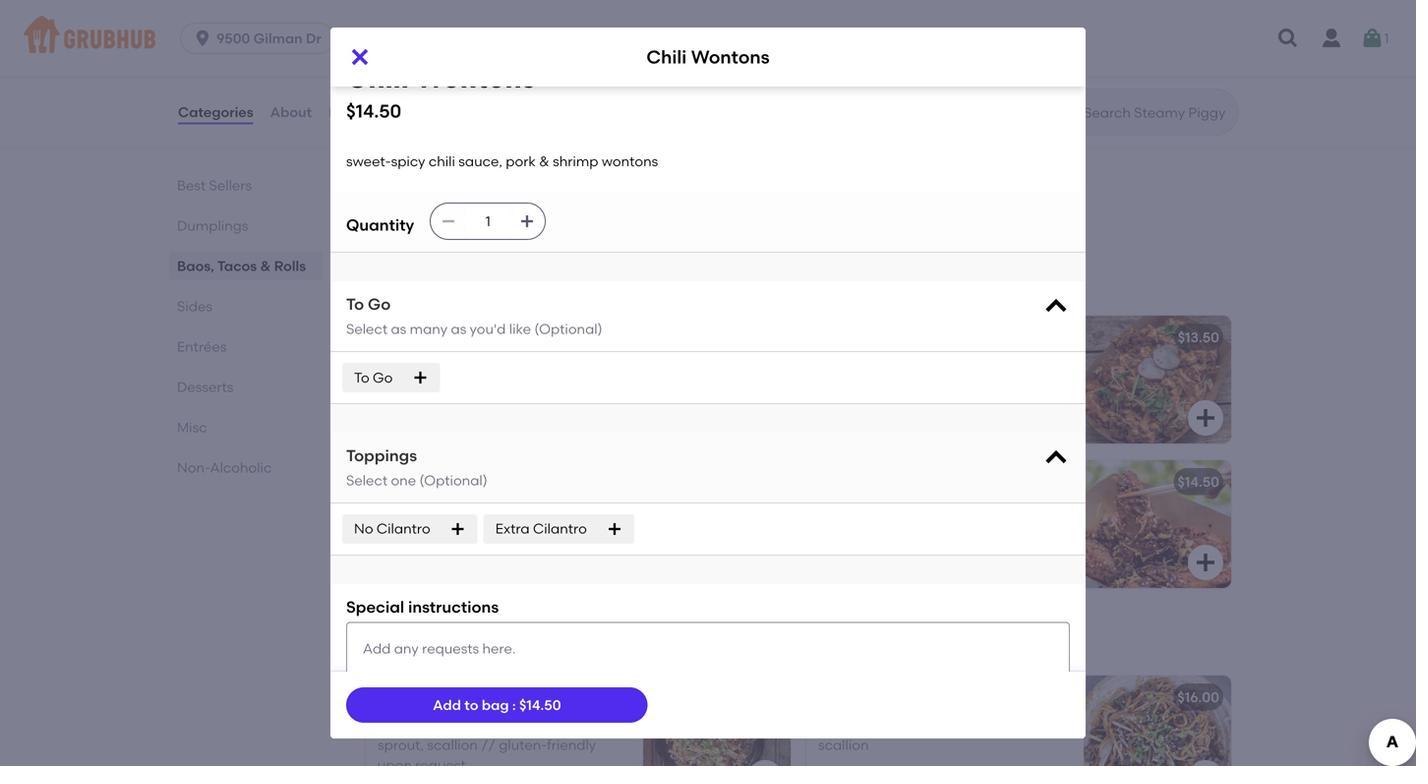 Task type: locate. For each thing, give the bounding box(es) containing it.
0 horizontal spatial bulgogi,
[[459, 717, 513, 734]]

go
[[368, 295, 391, 314], [373, 369, 393, 386]]

sauce,
[[459, 153, 503, 170], [490, 361, 534, 378]]

scallion inside "noodle, bulgogi, onion, bean sprout, scallion"
[[819, 737, 869, 754]]

1 horizontal spatial chili
[[460, 361, 487, 378]]

to
[[465, 697, 479, 714]]

chili
[[429, 153, 456, 170], [460, 361, 487, 378]]

0 horizontal spatial (optional)
[[420, 472, 488, 489]]

pork up popcorn
[[506, 153, 536, 170]]

salt 'n pepper wings image
[[1084, 460, 1232, 588]]

0 vertical spatial select
[[346, 321, 388, 338]]

cabbage, right the chicken,
[[617, 171, 682, 188]]

1 vertical spatial go
[[373, 369, 393, 386]]

best seller left you'd at the top left of page
[[390, 309, 450, 323]]

0 vertical spatial $14.50
[[346, 101, 402, 122]]

0 horizontal spatial cilantro
[[377, 521, 431, 537]]

upon
[[378, 757, 412, 767]]

main navigation navigation
[[0, 0, 1417, 77]]

bulgogi,
[[459, 717, 513, 734], [872, 717, 926, 734]]

(optional) up sautéed
[[420, 472, 488, 489]]

1 horizontal spatial shrimp
[[553, 153, 599, 170]]

roll right bulgogi
[[433, 27, 458, 44]]

1 horizontal spatial sprout,
[[1011, 717, 1057, 734]]

chili wontons $14.50
[[346, 61, 536, 122]]

1 vertical spatial best
[[390, 309, 415, 323]]

roll for chicken roll
[[437, 143, 462, 160]]

1 vertical spatial $14.50
[[1178, 474, 1220, 490]]

misc
[[177, 419, 207, 436]]

2 vertical spatial $14.50
[[520, 697, 561, 714]]

1 button
[[1361, 21, 1390, 56]]

svg image
[[1277, 27, 1301, 50], [193, 29, 213, 48], [348, 45, 372, 69], [1195, 76, 1218, 99], [520, 214, 535, 229], [413, 370, 428, 386], [1195, 406, 1218, 430], [1195, 551, 1218, 575]]

0 vertical spatial cabbage,
[[632, 55, 697, 72]]

1 vertical spatial cabbage,
[[617, 171, 682, 188]]

wok-fried with a kick
[[819, 502, 954, 518]]

1 seller from the top
[[418, 309, 450, 323]]

onion, inside "noodle, bulgogi, onion, bean sprout, scallion"
[[929, 717, 970, 734]]

0 vertical spatial entrées
[[177, 338, 227, 355]]

0 horizontal spatial $14.50
[[346, 101, 402, 122]]

2 bean from the left
[[973, 717, 1008, 734]]

0 vertical spatial chili wontons
[[647, 46, 770, 68]]

(optional) right 'like'
[[535, 321, 603, 338]]

sides down baos,
[[177, 298, 213, 315]]

2 select from the top
[[346, 472, 388, 489]]

1 vertical spatial spicy
[[454, 191, 488, 208]]

seller for wontons
[[418, 309, 450, 323]]

1 as from the left
[[391, 321, 407, 338]]

1 horizontal spatial sides
[[362, 270, 418, 295]]

0 vertical spatial best seller
[[390, 309, 450, 323]]

1 bean from the left
[[561, 717, 595, 734]]

entrées down special instructions
[[362, 630, 440, 655]]

seller left you'd at the top left of page
[[418, 309, 450, 323]]

to go select as many as you'd like (optional)
[[346, 295, 603, 338]]

1 vertical spatial to
[[354, 369, 370, 386]]

beef
[[378, 689, 408, 706]]

roll right veggie
[[869, 27, 894, 44]]

0 vertical spatial (optional)
[[535, 321, 603, 338]]

with down choy
[[479, 506, 507, 522]]

sweet-spicy chili sauce, pork & shrimp wontons
[[346, 153, 659, 170], [378, 361, 581, 398]]

0 horizontal spatial chili wontons
[[378, 333, 471, 350]]

0 vertical spatial go
[[368, 295, 391, 314]]

1 vertical spatial seller
[[418, 454, 450, 468]]

2 seller from the top
[[418, 454, 450, 468]]

shrimp
[[553, 153, 599, 170], [378, 381, 423, 398]]

0 vertical spatial chili
[[429, 153, 456, 170]]

reviews button
[[328, 77, 384, 148]]

wontons inside the chili wontons $14.50
[[416, 61, 536, 94]]

go up toppings
[[373, 369, 393, 386]]

select
[[346, 321, 388, 338], [346, 472, 388, 489]]

0 horizontal spatial &
[[260, 258, 271, 275]]

special
[[346, 598, 405, 617]]

1 pancake, from the top
[[432, 55, 494, 72]]

1 vertical spatial pork
[[538, 361, 568, 378]]

to inside to go select as many as you'd like (optional)
[[346, 295, 364, 314]]

2 cilantro from the left
[[533, 521, 587, 537]]

0 horizontal spatial shrimp
[[378, 381, 423, 398]]

2 pancake, from the top
[[432, 171, 494, 188]]

wontons down $12.00
[[691, 46, 770, 68]]

1 vertical spatial entrées
[[362, 630, 440, 655]]

2 best seller from the top
[[390, 454, 450, 468]]

bean inside "noodle, bulgogi, onion, bean sprout, scallion"
[[973, 717, 1008, 734]]

0 vertical spatial &
[[539, 153, 550, 170]]

shrimp up the chicken,
[[553, 153, 599, 170]]

best up the to go
[[390, 309, 415, 323]]

0 horizontal spatial wontons
[[427, 381, 483, 398]]

best
[[177, 177, 206, 194], [390, 309, 415, 323], [390, 454, 415, 468]]

sweet-spicy chili sauce, pork & shrimp wontons up popcorn
[[346, 153, 659, 170]]

sweet-spicy chili sauce, pork & shrimp wontons down you'd at the top left of page
[[378, 361, 581, 398]]

0 horizontal spatial with
[[479, 506, 507, 522]]

seller up sauteed bok choy at the left bottom of page
[[418, 454, 450, 468]]

1 vertical spatial wontons
[[427, 381, 483, 398]]

to for to go
[[354, 369, 370, 386]]

shrimp down the many
[[378, 381, 423, 398]]

as left you'd at the top left of page
[[451, 321, 467, 338]]

0 horizontal spatial sides
[[177, 298, 213, 315]]

cilantro for extra cilantro
[[533, 521, 587, 537]]

chili wontons up the to go
[[378, 333, 471, 350]]

0 horizontal spatial sprout,
[[378, 737, 424, 754]]

roll right chicken
[[437, 143, 462, 160]]

0 vertical spatial pancake,
[[432, 55, 494, 72]]

select up the to go
[[346, 321, 388, 338]]

to up toppings
[[354, 369, 370, 386]]

cabbage, right beef,
[[632, 55, 697, 72]]

1 vertical spatial &
[[260, 258, 271, 275]]

0 vertical spatial pork
[[506, 153, 536, 170]]

(optional)
[[535, 321, 603, 338], [420, 472, 488, 489]]

9500 gilman dr
[[217, 30, 322, 47]]

bulgogi, inside rice noodle, bulgogi, onion, bean sprout, scallion // gluten-friendly upon request
[[459, 717, 513, 734]]

2 horizontal spatial onion,
[[929, 717, 970, 734]]

select down toppings
[[346, 472, 388, 489]]

cilantro right extra on the left of page
[[533, 521, 587, 537]]

0 vertical spatial wontons
[[602, 153, 659, 170]]

special instructions
[[346, 598, 499, 617]]

sweet-
[[346, 153, 391, 170], [378, 361, 423, 378]]

scallion
[[378, 55, 429, 72], [378, 171, 429, 188], [427, 737, 478, 754], [819, 737, 869, 754]]

sweet- down the many
[[378, 361, 423, 378]]

1 horizontal spatial chili wontons
[[647, 46, 770, 68]]

go inside to go select as many as you'd like (optional)
[[368, 295, 391, 314]]

0 horizontal spatial pork
[[506, 153, 536, 170]]

chili wontons down $12.00
[[647, 46, 770, 68]]

//
[[481, 737, 496, 754]]

best sellers
[[177, 177, 252, 194]]

chili inside the chili wontons $14.50
[[346, 61, 409, 94]]

sauce, up mayo
[[459, 153, 503, 170]]

1 horizontal spatial bulgogi,
[[872, 717, 926, 734]]

pancake,
[[432, 55, 494, 72], [432, 171, 494, 188]]

1 horizontal spatial noodle,
[[819, 717, 868, 734]]

1 horizontal spatial bean
[[973, 717, 1008, 734]]

cabbage, inside scallion pancake, bulgogi beef, onion, cabbage, cheese
[[632, 55, 697, 72]]

2 vertical spatial spicy
[[423, 361, 457, 378]]

spicy
[[391, 153, 426, 170], [454, 191, 488, 208], [423, 361, 457, 378]]

cilantro right no
[[377, 521, 431, 537]]

&
[[539, 153, 550, 170], [260, 258, 271, 275], [571, 361, 581, 378]]

pancake, up chili,
[[432, 171, 494, 188]]

noodle, inside "noodle, bulgogi, onion, bean sprout, scallion"
[[819, 717, 868, 734]]

$14.50
[[346, 101, 402, 122], [1178, 474, 1220, 490], [520, 697, 561, 714]]

quantity
[[346, 216, 414, 235]]

wontons down bulgogi roll
[[416, 61, 536, 94]]

wontons inside sweet-spicy chili sauce, pork & shrimp wontons
[[427, 381, 483, 398]]

with for sautéed
[[479, 506, 507, 522]]

1 vertical spatial sprout,
[[378, 737, 424, 754]]

veggie roll
[[819, 27, 894, 44]]

0 horizontal spatial onion,
[[516, 717, 557, 734]]

1 vertical spatial pancake,
[[432, 171, 494, 188]]

rolls
[[274, 258, 306, 275]]

bulgogi
[[498, 55, 548, 72]]

one
[[391, 472, 416, 489]]

fried
[[851, 502, 881, 518]]

1 horizontal spatial pork
[[538, 361, 568, 378]]

1 vertical spatial (optional)
[[420, 472, 488, 489]]

go up the to go
[[368, 295, 391, 314]]

chili up chili,
[[429, 153, 456, 170]]

sides down quantity
[[362, 270, 418, 295]]

chili down you'd at the top left of page
[[460, 361, 487, 378]]

beef,
[[552, 55, 585, 72]]

0 horizontal spatial noodle,
[[406, 717, 456, 734]]

svg image inside 9500 gilman dr button
[[193, 29, 213, 48]]

choy
[[467, 478, 502, 494]]

chili inside sweet-spicy chili sauce, pork & shrimp wontons
[[460, 361, 487, 378]]

0 horizontal spatial as
[[391, 321, 407, 338]]

bulgogi chow mein image
[[1084, 676, 1232, 767]]

dr
[[306, 30, 322, 47]]

1 cilantro from the left
[[377, 521, 431, 537]]

bean inside rice noodle, bulgogi, onion, bean sprout, scallion // gluten-friendly upon request
[[561, 717, 595, 734]]

scallion inside scallion pancake, popcorn chicken, cabbage, sweet chili, spicy mayo
[[378, 171, 429, 188]]

as left the many
[[391, 321, 407, 338]]

1 vertical spatial best seller
[[390, 454, 450, 468]]

best for sauteed bok choy
[[390, 454, 415, 468]]

bean
[[561, 717, 595, 734], [973, 717, 1008, 734]]

toppings select one (optional)
[[346, 446, 488, 489]]

0 vertical spatial sprout,
[[1011, 717, 1057, 734]]

0 horizontal spatial bean
[[561, 717, 595, 734]]

many
[[410, 321, 448, 338]]

no
[[354, 521, 373, 537]]

1 vertical spatial chili
[[460, 361, 487, 378]]

cabbage,
[[632, 55, 697, 72], [617, 171, 682, 188]]

pancake, inside scallion pancake, bulgogi beef, onion, cabbage, cheese
[[432, 55, 494, 72]]

sauteed
[[378, 478, 435, 494]]

to up the to go
[[346, 295, 364, 314]]

pancake, inside scallion pancake, popcorn chicken, cabbage, sweet chili, spicy mayo
[[432, 171, 494, 188]]

add to bag : $14.50
[[433, 697, 561, 714]]

1 horizontal spatial (optional)
[[535, 321, 603, 338]]

go for to go select as many as you'd like (optional)
[[368, 295, 391, 314]]

1 horizontal spatial as
[[451, 321, 467, 338]]

extra cilantro
[[496, 521, 587, 537]]

bulgogi
[[378, 27, 429, 44]]

0 vertical spatial seller
[[418, 309, 450, 323]]

seller
[[418, 309, 450, 323], [418, 454, 450, 468]]

$12.00
[[737, 25, 778, 42]]

pork down to go select as many as you'd like (optional)
[[538, 361, 568, 378]]

1 vertical spatial select
[[346, 472, 388, 489]]

spicy right chili,
[[454, 191, 488, 208]]

2 horizontal spatial $14.50
[[1178, 474, 1220, 490]]

wontons down the many
[[427, 381, 483, 398]]

entrées up the desserts
[[177, 338, 227, 355]]

select inside the toppings select one (optional)
[[346, 472, 388, 489]]

spicy up sweet
[[391, 153, 426, 170]]

lightly sautéed with garlic
[[378, 506, 548, 522]]

best left sellers
[[177, 177, 206, 194]]

0 vertical spatial sweet-spicy chili sauce, pork & shrimp wontons
[[346, 153, 659, 170]]

2 bulgogi, from the left
[[872, 717, 926, 734]]

1 horizontal spatial onion,
[[588, 55, 629, 72]]

best up one
[[390, 454, 415, 468]]

chili wontons
[[647, 46, 770, 68], [378, 333, 471, 350]]

kick
[[928, 502, 954, 518]]

sweet- up sweet
[[346, 153, 391, 170]]

0 vertical spatial shrimp
[[553, 153, 599, 170]]

1 vertical spatial sauce,
[[490, 361, 534, 378]]

1 select from the top
[[346, 321, 388, 338]]

you'd
[[470, 321, 506, 338]]

chili wontons image
[[644, 316, 791, 444]]

like
[[509, 321, 531, 338]]

wontons
[[691, 46, 770, 68], [416, 61, 536, 94], [412, 333, 471, 350]]

1 bulgogi, from the left
[[459, 717, 513, 734]]

wontons up the chicken,
[[602, 153, 659, 170]]

pancake, down bulgogi roll
[[432, 55, 494, 72]]

toppings
[[346, 446, 417, 465]]

tacos
[[217, 258, 257, 275]]

best for chili wontons
[[390, 309, 415, 323]]

bulgogi fries image
[[1084, 316, 1232, 444]]

noodle, bulgogi, onion, bean sprout, scallion
[[819, 717, 1057, 754]]

as
[[391, 321, 407, 338], [451, 321, 467, 338]]

1 noodle, from the left
[[406, 717, 456, 734]]

2 vertical spatial best
[[390, 454, 415, 468]]

best seller up one
[[390, 454, 450, 468]]

spicy down the many
[[423, 361, 457, 378]]

with
[[884, 502, 912, 518], [479, 506, 507, 522]]

1 horizontal spatial cilantro
[[533, 521, 587, 537]]

roll inside button
[[869, 27, 894, 44]]

sellers
[[209, 177, 252, 194]]

svg image
[[1361, 27, 1385, 50], [754, 76, 777, 99], [441, 214, 457, 229], [1043, 293, 1071, 321], [1043, 445, 1071, 472], [450, 521, 466, 537], [607, 521, 623, 537], [754, 551, 777, 575]]

0 vertical spatial spicy
[[391, 153, 426, 170]]

2 noodle, from the left
[[819, 717, 868, 734]]

wontons
[[602, 153, 659, 170], [427, 381, 483, 398]]

2 horizontal spatial &
[[571, 361, 581, 378]]

0 vertical spatial to
[[346, 295, 364, 314]]

1 best seller from the top
[[390, 309, 450, 323]]

Input item quantity number field
[[467, 204, 510, 239]]

sauce, down 'like'
[[490, 361, 534, 378]]

with left a
[[884, 502, 912, 518]]

to
[[346, 295, 364, 314], [354, 369, 370, 386]]

pork
[[506, 153, 536, 170], [538, 361, 568, 378]]

gilman
[[254, 30, 303, 47]]

1 horizontal spatial with
[[884, 502, 912, 518]]

veggie
[[819, 27, 866, 44]]

1 horizontal spatial $14.50
[[520, 697, 561, 714]]

noodle, inside rice noodle, bulgogi, onion, bean sprout, scallion // gluten-friendly upon request
[[406, 717, 456, 734]]

1 vertical spatial shrimp
[[378, 381, 423, 398]]



Task type: vqa. For each thing, say whether or not it's contained in the screenshot.
the sweet
yes



Task type: describe. For each thing, give the bounding box(es) containing it.
sweet
[[378, 191, 417, 208]]

chili,
[[420, 191, 450, 208]]

1 vertical spatial chili wontons
[[378, 333, 471, 350]]

svg image inside '1' button
[[1361, 27, 1385, 50]]

0 vertical spatial sweet-
[[346, 153, 391, 170]]

1 horizontal spatial &
[[539, 153, 550, 170]]

$16.00
[[1178, 689, 1220, 706]]

1 vertical spatial sides
[[177, 298, 213, 315]]

1 vertical spatial sweet-spicy chili sauce, pork & shrimp wontons
[[378, 361, 581, 398]]

chicken roll
[[378, 143, 462, 160]]

bulgogi, inside "noodle, bulgogi, onion, bean sprout, scallion"
[[872, 717, 926, 734]]

popcorn
[[498, 171, 555, 188]]

Search Steamy Piggy search field
[[1082, 103, 1233, 122]]

spicy inside scallion pancake, popcorn chicken, cabbage, sweet chili, spicy mayo
[[454, 191, 488, 208]]

$13.50 button
[[807, 316, 1232, 444]]

baos,
[[177, 258, 214, 275]]

instructions
[[408, 598, 499, 617]]

about
[[270, 104, 312, 120]]

scallion inside rice noodle, bulgogi, onion, bean sprout, scallion // gluten-friendly upon request
[[427, 737, 478, 754]]

9500
[[217, 30, 250, 47]]

non-
[[177, 460, 210, 476]]

lightly
[[378, 506, 418, 522]]

0 vertical spatial sides
[[362, 270, 418, 295]]

0 vertical spatial best
[[177, 177, 206, 194]]

select inside to go select as many as you'd like (optional)
[[346, 321, 388, 338]]

baos, tacos & rolls
[[177, 258, 306, 275]]

pork inside sweet-spicy chili sauce, pork & shrimp wontons
[[538, 361, 568, 378]]

rice
[[378, 717, 403, 734]]

seller for bok
[[418, 454, 450, 468]]

:
[[513, 697, 516, 714]]

cabbage, inside scallion pancake, popcorn chicken, cabbage, sweet chili, spicy mayo
[[617, 171, 682, 188]]

0 horizontal spatial entrées
[[177, 338, 227, 355]]

chicken
[[378, 143, 433, 160]]

onion, inside scallion pancake, bulgogi beef, onion, cabbage, cheese
[[588, 55, 629, 72]]

0 horizontal spatial chili
[[429, 153, 456, 170]]

sauteed bok choy
[[378, 478, 502, 494]]

chow
[[412, 689, 451, 706]]

categories
[[178, 104, 254, 120]]

no cilantro
[[354, 521, 431, 537]]

scallion inside scallion pancake, bulgogi beef, onion, cabbage, cheese
[[378, 55, 429, 72]]

Special instructions text field
[[346, 622, 1071, 696]]

go for to go
[[373, 369, 393, 386]]

$14.50 inside the chili wontons $14.50
[[346, 101, 402, 122]]

about button
[[269, 77, 313, 148]]

1
[[1385, 30, 1390, 47]]

sauteed bok choy image
[[644, 460, 791, 588]]

to for to go select as many as you'd like (optional)
[[346, 295, 364, 314]]

reviews
[[329, 104, 384, 120]]

1 horizontal spatial entrées
[[362, 630, 440, 655]]

9500 gilman dr button
[[180, 23, 342, 54]]

0 vertical spatial sauce,
[[459, 153, 503, 170]]

2 vertical spatial &
[[571, 361, 581, 378]]

roll for veggie roll
[[869, 27, 894, 44]]

bag
[[482, 697, 509, 714]]

sprout, inside rice noodle, bulgogi, onion, bean sprout, scallion // gluten-friendly upon request
[[378, 737, 424, 754]]

rice noodle, bulgogi, onion, bean sprout, scallion // gluten-friendly upon request
[[378, 717, 596, 767]]

desserts
[[177, 379, 234, 396]]

sautéed
[[421, 506, 475, 522]]

mayo
[[491, 191, 529, 208]]

bok
[[438, 478, 464, 494]]

with for fried
[[884, 502, 912, 518]]

1 vertical spatial sweet-
[[378, 361, 423, 378]]

best seller for sauteed
[[390, 454, 450, 468]]

veggie roll button
[[807, 14, 1232, 113]]

add
[[433, 697, 461, 714]]

garlic
[[510, 506, 548, 522]]

pancake, for bulgogi roll
[[432, 55, 494, 72]]

non-alcoholic
[[177, 460, 272, 476]]

alcoholic
[[210, 460, 272, 476]]

scallion pancake, popcorn chicken, cabbage, sweet chili, spicy mayo
[[378, 171, 682, 208]]

fun
[[454, 689, 479, 706]]

onion, inside rice noodle, bulgogi, onion, bean sprout, scallion // gluten-friendly upon request
[[516, 717, 557, 734]]

(optional) inside to go select as many as you'd like (optional)
[[535, 321, 603, 338]]

$13.50
[[1179, 329, 1220, 346]]

to go
[[354, 369, 393, 386]]

dumplings
[[177, 217, 248, 234]]

chicken,
[[558, 171, 613, 188]]

request
[[416, 757, 466, 767]]

wontons left 'like'
[[412, 333, 471, 350]]

1 horizontal spatial wontons
[[602, 153, 659, 170]]

roll for bulgogi roll
[[433, 27, 458, 44]]

cilantro for no cilantro
[[377, 521, 431, 537]]

a
[[916, 502, 925, 518]]

beef chow fun image
[[644, 676, 791, 767]]

scallion pancake, bulgogi beef, onion, cabbage, cheese
[[378, 55, 697, 92]]

beef chow fun
[[378, 689, 479, 706]]

categories button
[[177, 77, 255, 148]]

extra
[[496, 521, 530, 537]]

friendly
[[547, 737, 596, 754]]

best seller for chili
[[390, 309, 450, 323]]

cheese
[[378, 75, 426, 92]]

pancake, for chicken roll
[[432, 171, 494, 188]]

2 as from the left
[[451, 321, 467, 338]]

bulgogi roll
[[378, 27, 458, 44]]

gluten-
[[499, 737, 547, 754]]

wok-
[[819, 502, 851, 518]]

sprout, inside "noodle, bulgogi, onion, bean sprout, scallion"
[[1011, 717, 1057, 734]]

(optional) inside the toppings select one (optional)
[[420, 472, 488, 489]]



